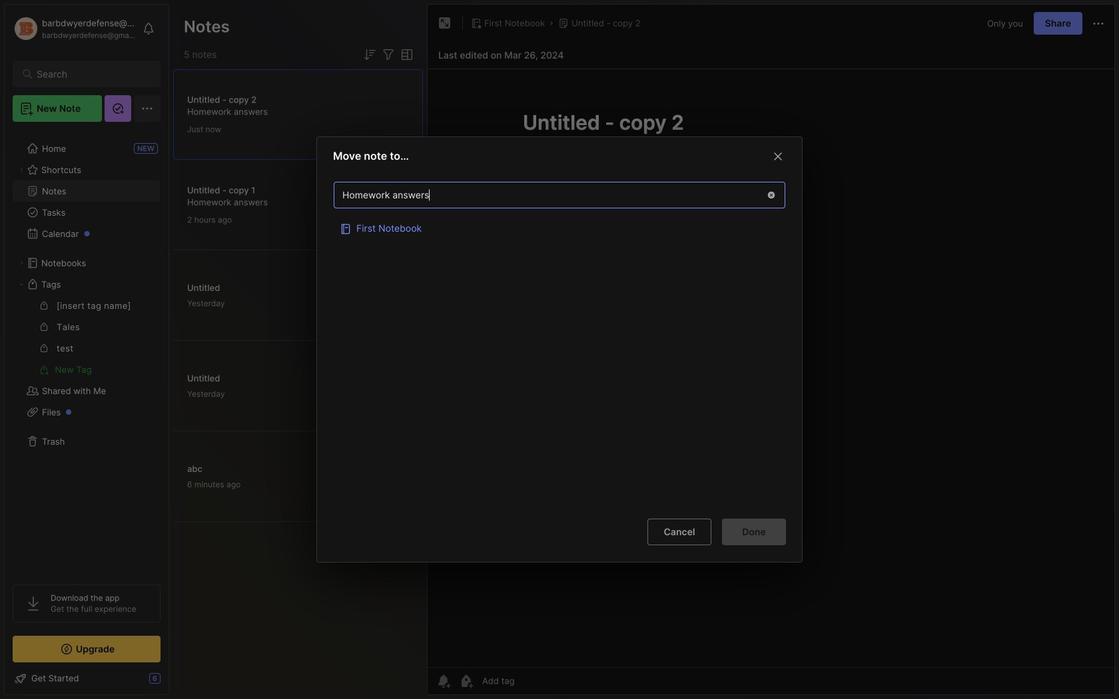 Task type: describe. For each thing, give the bounding box(es) containing it.
expand tags image
[[17, 280, 25, 288]]

expand notebooks image
[[17, 259, 25, 267]]

main element
[[0, 0, 173, 699]]

expand note image
[[437, 15, 453, 31]]

group inside tree
[[13, 295, 160, 380]]

close image
[[770, 149, 786, 165]]

none search field inside main element
[[37, 66, 143, 82]]

cell inside find a location field
[[334, 215, 785, 242]]

Find a location… text field
[[334, 184, 758, 206]]

add a reminder image
[[436, 673, 452, 689]]



Task type: vqa. For each thing, say whether or not it's contained in the screenshot.
The Expand Tags icon on the top of the page
yes



Task type: locate. For each thing, give the bounding box(es) containing it.
add tag image
[[458, 673, 474, 689]]

cell
[[334, 215, 785, 242]]

tree
[[5, 130, 169, 573]]

note window element
[[427, 4, 1115, 695]]

None search field
[[37, 66, 143, 82]]

Search text field
[[37, 68, 143, 81]]

group
[[13, 295, 160, 380]]

Note Editor text field
[[428, 69, 1114, 667]]

Find a location field
[[327, 175, 792, 508]]

tree inside main element
[[5, 130, 169, 573]]



